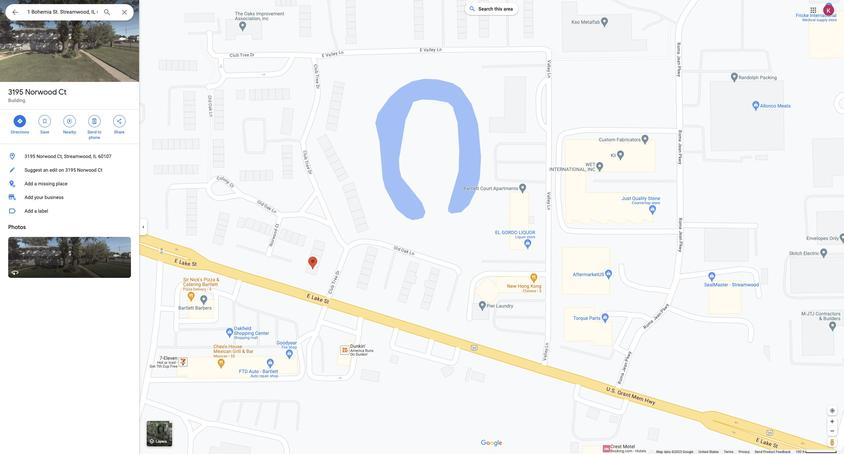 Task type: locate. For each thing, give the bounding box(es) containing it.
add inside 'add your business' link
[[25, 195, 33, 200]]

feedback
[[777, 450, 791, 454]]

add a label button
[[0, 204, 139, 218]]

1 vertical spatial a
[[34, 208, 37, 214]]

©2023
[[672, 450, 682, 454]]

add down suggest at the left top
[[25, 181, 33, 186]]

an
[[43, 167, 48, 173]]

google
[[683, 450, 694, 454]]

send inside "button"
[[755, 450, 763, 454]]

add inside add a missing place button
[[25, 181, 33, 186]]

send up phone
[[88, 130, 97, 134]]

google maps element
[[0, 0, 845, 454]]

suggest an edit on 3195 norwood ct button
[[0, 163, 139, 177]]

norwood inside the 3195 norwood ct building
[[25, 87, 57, 97]]

suggest an edit on 3195 norwood ct
[[25, 167, 103, 173]]

ct up the 
[[59, 87, 67, 97]]

label
[[38, 208, 48, 214]]

0 vertical spatial ct
[[59, 87, 67, 97]]

3195 norwood ct, streamwood, il 60107 button
[[0, 150, 139, 163]]

google account: kenny nguyen  
(kenny.nguyen@adept.ai) image
[[824, 5, 835, 16]]

ft
[[803, 450, 805, 454]]

ct
[[59, 87, 67, 97], [98, 167, 103, 173]]

norwood up building
[[25, 87, 57, 97]]

business
[[45, 195, 64, 200]]

1 add from the top
[[25, 181, 33, 186]]

a left missing
[[34, 181, 37, 186]]

on
[[59, 167, 64, 173]]

ct down 60107
[[98, 167, 103, 173]]

2 add from the top
[[25, 195, 33, 200]]

add a missing place button
[[0, 177, 139, 190]]

send inside "send to phone"
[[88, 130, 97, 134]]

2 vertical spatial add
[[25, 208, 33, 214]]

1 horizontal spatial 3195
[[25, 154, 35, 159]]

1 vertical spatial norwood
[[36, 154, 56, 159]]

show street view coverage image
[[828, 437, 838, 447]]

norwood up an
[[36, 154, 56, 159]]

norwood for ct,
[[36, 154, 56, 159]]

privacy
[[739, 450, 750, 454]]

footer containing map data ©2023 google
[[657, 450, 797, 454]]

3195 inside the 3195 norwood ct building
[[8, 87, 23, 97]]

1 vertical spatial 3195
[[25, 154, 35, 159]]

2 a from the top
[[34, 208, 37, 214]]

3195 norwood ct building
[[8, 87, 67, 103]]

footer
[[657, 450, 797, 454]]

ct inside the 3195 norwood ct building
[[59, 87, 67, 97]]

add your business link
[[0, 190, 139, 204]]

0 vertical spatial a
[[34, 181, 37, 186]]

add inside the "add a label" button
[[25, 208, 33, 214]]

3195 up building
[[8, 87, 23, 97]]

0 vertical spatial add
[[25, 181, 33, 186]]

1 a from the top
[[34, 181, 37, 186]]

norwood for ct
[[25, 87, 57, 97]]

None field
[[27, 8, 98, 16]]

send product feedback
[[755, 450, 791, 454]]

0 horizontal spatial ct
[[59, 87, 67, 97]]

add your business
[[25, 195, 64, 200]]

1 vertical spatial add
[[25, 195, 33, 200]]

0 vertical spatial send
[[88, 130, 97, 134]]

send left product
[[755, 450, 763, 454]]

directions
[[11, 130, 29, 134]]

add
[[25, 181, 33, 186], [25, 195, 33, 200], [25, 208, 33, 214]]

map data ©2023 google
[[657, 450, 694, 454]]

terms
[[725, 450, 734, 454]]

3195 right on
[[65, 167, 76, 173]]

0 horizontal spatial send
[[88, 130, 97, 134]]

show your location image
[[830, 408, 836, 414]]

search this area
[[479, 6, 513, 12]]

search
[[479, 6, 494, 12]]

a for missing
[[34, 181, 37, 186]]

0 vertical spatial norwood
[[25, 87, 57, 97]]

100 ft
[[797, 450, 805, 454]]

add left label
[[25, 208, 33, 214]]

a left label
[[34, 208, 37, 214]]

2 vertical spatial 3195
[[65, 167, 76, 173]]

your
[[34, 195, 43, 200]]

footer inside google maps "element"
[[657, 450, 797, 454]]

save
[[40, 130, 49, 134]]


[[67, 117, 73, 125]]

add for add a label
[[25, 208, 33, 214]]

1 horizontal spatial send
[[755, 450, 763, 454]]

1 Bohemia St. Streamwood, IL 60107 field
[[5, 4, 134, 20]]

3 add from the top
[[25, 208, 33, 214]]

100
[[797, 450, 802, 454]]

norwood down the 'il'
[[77, 167, 97, 173]]

add for add your business
[[25, 195, 33, 200]]


[[91, 117, 98, 125]]

norwood
[[25, 87, 57, 97], [36, 154, 56, 159], [77, 167, 97, 173]]

add left the your
[[25, 195, 33, 200]]


[[17, 117, 23, 125]]

send
[[88, 130, 97, 134], [755, 450, 763, 454]]

a
[[34, 181, 37, 186], [34, 208, 37, 214]]

privacy button
[[739, 450, 750, 454]]

to
[[98, 130, 101, 134]]

0 horizontal spatial 3195
[[8, 87, 23, 97]]

product
[[764, 450, 776, 454]]

3195 norwood ct main content
[[0, 0, 139, 454]]

layers
[[156, 439, 167, 444]]

1 vertical spatial send
[[755, 450, 763, 454]]

1 horizontal spatial ct
[[98, 167, 103, 173]]

3195
[[8, 87, 23, 97], [25, 154, 35, 159], [65, 167, 76, 173]]

3195 up suggest at the left top
[[25, 154, 35, 159]]

phone
[[89, 135, 100, 140]]

ct inside "suggest an edit on 3195 norwood ct" button
[[98, 167, 103, 173]]

add for add a missing place
[[25, 181, 33, 186]]

3195 for ct
[[8, 87, 23, 97]]

a for label
[[34, 208, 37, 214]]

0 vertical spatial 3195
[[8, 87, 23, 97]]

100 ft button
[[797, 450, 838, 454]]

1 vertical spatial ct
[[98, 167, 103, 173]]

share
[[114, 130, 125, 134]]



Task type: vqa. For each thing, say whether or not it's contained in the screenshot.


Task type: describe. For each thing, give the bounding box(es) containing it.
collapse side panel image
[[140, 223, 147, 231]]


[[11, 8, 19, 17]]

3195 norwood ct, streamwood, il 60107
[[25, 154, 112, 159]]

actions for 3195 norwood ct region
[[0, 110, 139, 144]]

map
[[657, 450, 664, 454]]

streamwood,
[[64, 154, 92, 159]]

 button
[[5, 4, 25, 22]]

united
[[699, 450, 709, 454]]

send to phone
[[88, 130, 101, 140]]

terms button
[[725, 450, 734, 454]]

add a missing place
[[25, 181, 67, 186]]

ct,
[[57, 154, 63, 159]]

place
[[56, 181, 67, 186]]

building
[[8, 98, 25, 103]]

send for send product feedback
[[755, 450, 763, 454]]

photos
[[8, 224, 26, 231]]

send for send to phone
[[88, 130, 97, 134]]

add a label
[[25, 208, 48, 214]]

3195 for ct,
[[25, 154, 35, 159]]

zoom out image
[[831, 428, 836, 434]]

area
[[504, 6, 513, 12]]

edit
[[50, 167, 58, 173]]

 search field
[[5, 4, 134, 22]]

missing
[[38, 181, 55, 186]]

data
[[665, 450, 671, 454]]

nearby
[[63, 130, 76, 134]]

2 vertical spatial norwood
[[77, 167, 97, 173]]

2 horizontal spatial 3195
[[65, 167, 76, 173]]


[[42, 117, 48, 125]]


[[116, 117, 122, 125]]

il
[[93, 154, 97, 159]]

this
[[495, 6, 503, 12]]

united states button
[[699, 450, 720, 454]]

states
[[710, 450, 720, 454]]

search this area button
[[465, 3, 519, 15]]

suggest
[[25, 167, 42, 173]]

none field inside 1 bohemia st. streamwood, il 60107 field
[[27, 8, 98, 16]]

united states
[[699, 450, 720, 454]]

zoom in image
[[831, 419, 836, 424]]

60107
[[98, 154, 112, 159]]

send product feedback button
[[755, 450, 791, 454]]



